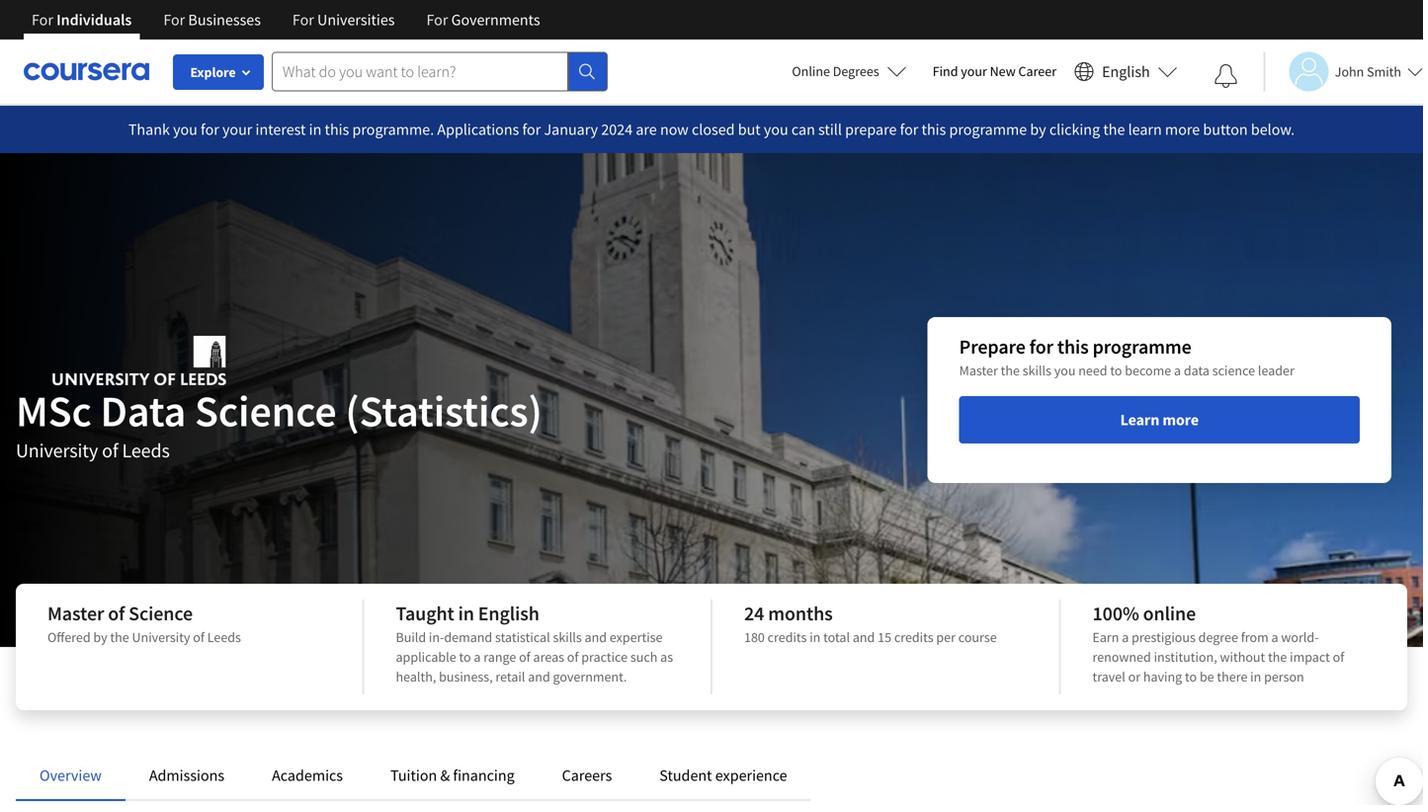 Task type: describe. For each thing, give the bounding box(es) containing it.
expertise
[[610, 629, 663, 646]]

john smith button
[[1264, 52, 1423, 91]]

government.
[[553, 668, 627, 686]]

course
[[958, 629, 997, 646]]

careers link
[[562, 766, 612, 786]]

24 months 180 credits in total and 15 credits per course
[[744, 601, 997, 646]]

offered
[[47, 629, 91, 646]]

100% online earn a prestigious degree from a world- renowned institution, without the impact of travel or having to be there in person
[[1093, 601, 1344, 686]]

impact
[[1290, 648, 1330, 666]]

new
[[990, 62, 1016, 80]]

still
[[818, 120, 842, 139]]

data
[[1184, 362, 1210, 379]]

without
[[1220, 648, 1265, 666]]

this inside prepare for this programme master the skills you need to become a data science leader
[[1057, 335, 1089, 359]]

overview link
[[40, 766, 102, 786]]

in-
[[429, 629, 444, 646]]

for for governments
[[426, 10, 448, 30]]

clicking
[[1049, 120, 1100, 139]]

programme.
[[352, 120, 434, 139]]

1 credits from the left
[[768, 629, 807, 646]]

tuition & financing link
[[390, 766, 515, 786]]

business,
[[439, 668, 493, 686]]

for for businesses
[[163, 10, 185, 30]]

john smith
[[1335, 63, 1401, 81]]

master of science offered by the university of leeds
[[47, 601, 241, 646]]

such
[[630, 648, 658, 666]]

university inside msc data science (statistics) university of leeds
[[16, 438, 98, 463]]

degree
[[1198, 629, 1238, 646]]

to inside taught in english build in-demand statistical  skills and expertise applicable to a range of areas of practice such as health, business, retail and government.
[[459, 648, 471, 666]]

need
[[1078, 362, 1107, 379]]

in inside the 24 months 180 credits in total and 15 credits per course
[[810, 629, 821, 646]]

institution,
[[1154, 648, 1217, 666]]

you inside prepare for this programme master the skills you need to become a data science leader
[[1054, 362, 1076, 379]]

health,
[[396, 668, 436, 686]]

button
[[1203, 120, 1248, 139]]

skills inside prepare for this programme master the skills you need to become a data science leader
[[1023, 362, 1051, 379]]

individuals
[[56, 10, 132, 30]]

a right the "earn"
[[1122, 629, 1129, 646]]

24
[[744, 601, 764, 626]]

world-
[[1281, 629, 1319, 646]]

&
[[440, 766, 450, 786]]

find your new career link
[[923, 59, 1066, 84]]

banner navigation
[[16, 0, 556, 40]]

travel
[[1093, 668, 1125, 686]]

taught
[[396, 601, 454, 626]]

15
[[878, 629, 891, 646]]

0 vertical spatial more
[[1165, 120, 1200, 139]]

a inside taught in english build in-demand statistical  skills and expertise applicable to a range of areas of practice such as health, business, retail and government.
[[474, 648, 481, 666]]

student experience link
[[659, 766, 787, 786]]

explore button
[[173, 54, 264, 90]]

repare
[[854, 120, 897, 139]]

now
[[660, 120, 689, 139]]

practice
[[581, 648, 628, 666]]

financing
[[453, 766, 515, 786]]

experience
[[715, 766, 787, 786]]

taught in english build in-demand statistical  skills and expertise applicable to a range of areas of practice such as health, business, retail and government.
[[396, 601, 673, 686]]

range
[[484, 648, 516, 666]]

learn
[[1128, 120, 1162, 139]]

find
[[933, 62, 958, 80]]

online
[[1143, 601, 1196, 626]]

universities
[[317, 10, 395, 30]]

learn more
[[1120, 410, 1199, 430]]

online degrees
[[792, 62, 879, 80]]

the left learn
[[1103, 120, 1125, 139]]

applications
[[437, 120, 519, 139]]

leader
[[1258, 362, 1294, 379]]

student experience
[[659, 766, 787, 786]]

for inside prepare for this programme master the skills you need to become a data science leader
[[1029, 335, 1053, 359]]

having
[[1143, 668, 1182, 686]]

overview
[[40, 766, 102, 786]]

science for of
[[129, 601, 193, 626]]

businesses
[[188, 10, 261, 30]]

science
[[1212, 362, 1255, 379]]

(statistics)
[[345, 383, 542, 438]]

for individuals
[[32, 10, 132, 30]]

in inside taught in english build in-demand statistical  skills and expertise applicable to a range of areas of practice such as health, business, retail and government.
[[458, 601, 474, 626]]

interest
[[255, 120, 306, 139]]

master inside prepare for this programme master the skills you need to become a data science leader
[[959, 362, 998, 379]]

100%
[[1093, 601, 1139, 626]]

thank you for your interest in this programme. applications for january 2024 are now closed but you can still p repare for this programme by clicking the learn more button below.
[[128, 120, 1295, 139]]

1 horizontal spatial and
[[585, 629, 607, 646]]

student
[[659, 766, 712, 786]]

but
[[738, 120, 761, 139]]

the inside 100% online earn a prestigious degree from a world- renowned institution, without the impact of travel or having to be there in person
[[1268, 648, 1287, 666]]

online
[[792, 62, 830, 80]]

prepare for this programme master the skills you need to become a data science leader
[[959, 335, 1294, 379]]

a inside prepare for this programme master the skills you need to become a data science leader
[[1174, 362, 1181, 379]]

earn
[[1093, 629, 1119, 646]]

by inside the master of science offered by the university of leeds
[[93, 629, 107, 646]]

tuition & financing
[[390, 766, 515, 786]]

english button
[[1066, 40, 1186, 104]]

renowned
[[1093, 648, 1151, 666]]

degrees
[[833, 62, 879, 80]]

leeds inside the master of science offered by the university of leeds
[[207, 629, 241, 646]]

1 horizontal spatial you
[[764, 120, 788, 139]]

john
[[1335, 63, 1364, 81]]

as
[[660, 648, 673, 666]]

for right repare
[[900, 120, 918, 139]]

closed
[[692, 120, 735, 139]]

from
[[1241, 629, 1269, 646]]



Task type: vqa. For each thing, say whether or not it's contained in the screenshot.


Task type: locate. For each thing, give the bounding box(es) containing it.
by right offered
[[93, 629, 107, 646]]

to inside 100% online earn a prestigious degree from a world- renowned institution, without the impact of travel or having to be there in person
[[1185, 668, 1197, 686]]

for universities
[[292, 10, 395, 30]]

1 vertical spatial science
[[129, 601, 193, 626]]

in right 'there'
[[1250, 668, 1261, 686]]

0 horizontal spatial you
[[173, 120, 198, 139]]

and
[[585, 629, 607, 646], [853, 629, 875, 646], [528, 668, 550, 686]]

0 horizontal spatial your
[[222, 120, 252, 139]]

for left individuals
[[32, 10, 53, 30]]

for for individuals
[[32, 10, 53, 30]]

university of leeds logo image
[[16, 336, 263, 385]]

1 horizontal spatial this
[[922, 120, 946, 139]]

1 horizontal spatial science
[[195, 383, 337, 438]]

a left data
[[1174, 362, 1181, 379]]

you
[[173, 120, 198, 139], [764, 120, 788, 139], [1054, 362, 1076, 379]]

credits right 15 at the right bottom of page
[[894, 629, 933, 646]]

your left interest
[[222, 120, 252, 139]]

can
[[792, 120, 815, 139]]

master inside the master of science offered by the university of leeds
[[47, 601, 104, 626]]

for left businesses
[[163, 10, 185, 30]]

leeds inside msc data science (statistics) university of leeds
[[122, 438, 170, 463]]

the inside the master of science offered by the university of leeds
[[110, 629, 129, 646]]

1 vertical spatial leeds
[[207, 629, 241, 646]]

for for universities
[[292, 10, 314, 30]]

data
[[100, 383, 186, 438]]

english up the statistical
[[478, 601, 539, 626]]

show notifications image
[[1214, 64, 1238, 88]]

0 horizontal spatial master
[[47, 601, 104, 626]]

university right offered
[[132, 629, 190, 646]]

0 horizontal spatial english
[[478, 601, 539, 626]]

0 horizontal spatial to
[[459, 648, 471, 666]]

are
[[636, 120, 657, 139]]

and inside the 24 months 180 credits in total and 15 credits per course
[[853, 629, 875, 646]]

0 vertical spatial programme
[[949, 120, 1027, 139]]

programme down find your new career link
[[949, 120, 1027, 139]]

0 horizontal spatial leeds
[[122, 438, 170, 463]]

admissions link
[[149, 766, 224, 786]]

180
[[744, 629, 765, 646]]

1 vertical spatial english
[[478, 601, 539, 626]]

in up the demand
[[458, 601, 474, 626]]

this left the programme.
[[325, 120, 349, 139]]

academics link
[[272, 766, 343, 786]]

a
[[1174, 362, 1181, 379], [1122, 629, 1129, 646], [1271, 629, 1278, 646], [474, 648, 481, 666]]

a down the demand
[[474, 648, 481, 666]]

What do you want to learn? text field
[[272, 52, 568, 91]]

1 vertical spatial skills
[[553, 629, 582, 646]]

1 vertical spatial your
[[222, 120, 252, 139]]

english
[[1102, 62, 1150, 82], [478, 601, 539, 626]]

for left universities
[[292, 10, 314, 30]]

2024
[[601, 120, 633, 139]]

and up practice
[[585, 629, 607, 646]]

in inside 100% online earn a prestigious degree from a world- renowned institution, without the impact of travel or having to be there in person
[[1250, 668, 1261, 686]]

you left need
[[1054, 362, 1076, 379]]

1 horizontal spatial english
[[1102, 62, 1150, 82]]

science for data
[[195, 383, 337, 438]]

3 for from the left
[[292, 10, 314, 30]]

explore
[[190, 63, 236, 81]]

applicable
[[396, 648, 456, 666]]

for governments
[[426, 10, 540, 30]]

science
[[195, 383, 337, 438], [129, 601, 193, 626]]

statistical
[[495, 629, 550, 646]]

0 vertical spatial university
[[16, 438, 98, 463]]

master down prepare
[[959, 362, 998, 379]]

to right need
[[1110, 362, 1122, 379]]

for down explore
[[201, 120, 219, 139]]

1 horizontal spatial programme
[[1093, 335, 1192, 359]]

1 horizontal spatial your
[[961, 62, 987, 80]]

programme up become
[[1093, 335, 1192, 359]]

master
[[959, 362, 998, 379], [47, 601, 104, 626]]

0 vertical spatial skills
[[1023, 362, 1051, 379]]

person
[[1264, 668, 1304, 686]]

0 horizontal spatial skills
[[553, 629, 582, 646]]

0 vertical spatial your
[[961, 62, 987, 80]]

governments
[[451, 10, 540, 30]]

2 horizontal spatial to
[[1185, 668, 1197, 686]]

per
[[936, 629, 956, 646]]

science inside msc data science (statistics) university of leeds
[[195, 383, 337, 438]]

a right from
[[1271, 629, 1278, 646]]

leeds
[[122, 438, 170, 463], [207, 629, 241, 646]]

prepare
[[959, 335, 1026, 359]]

of inside msc data science (statistics) university of leeds
[[102, 438, 118, 463]]

january
[[544, 120, 598, 139]]

for up what do you want to learn? text box
[[426, 10, 448, 30]]

demand
[[444, 629, 492, 646]]

0 horizontal spatial science
[[129, 601, 193, 626]]

career
[[1018, 62, 1057, 80]]

academics
[[272, 766, 343, 786]]

there
[[1217, 668, 1248, 686]]

skills
[[1023, 362, 1051, 379], [553, 629, 582, 646]]

careers
[[562, 766, 612, 786]]

university
[[16, 438, 98, 463], [132, 629, 190, 646]]

0 vertical spatial science
[[195, 383, 337, 438]]

1 horizontal spatial to
[[1110, 362, 1122, 379]]

None search field
[[272, 52, 608, 91]]

1 vertical spatial by
[[93, 629, 107, 646]]

below.
[[1251, 120, 1295, 139]]

in right interest
[[309, 120, 322, 139]]

2 horizontal spatial and
[[853, 629, 875, 646]]

1 vertical spatial university
[[132, 629, 190, 646]]

find your new career
[[933, 62, 1057, 80]]

by left clicking
[[1030, 120, 1046, 139]]

1 horizontal spatial leeds
[[207, 629, 241, 646]]

english inside english button
[[1102, 62, 1150, 82]]

coursera image
[[24, 56, 149, 87]]

more
[[1165, 120, 1200, 139], [1163, 410, 1199, 430]]

0 vertical spatial by
[[1030, 120, 1046, 139]]

and left 15 at the right bottom of page
[[853, 629, 875, 646]]

p
[[845, 120, 854, 139]]

0 horizontal spatial university
[[16, 438, 98, 463]]

skills inside taught in english build in-demand statistical  skills and expertise applicable to a range of areas of practice such as health, business, retail and government.
[[553, 629, 582, 646]]

2 vertical spatial to
[[1185, 668, 1197, 686]]

to
[[1110, 362, 1122, 379], [459, 648, 471, 666], [1185, 668, 1197, 686]]

0 vertical spatial to
[[1110, 362, 1122, 379]]

more inside button
[[1163, 410, 1199, 430]]

0 horizontal spatial programme
[[949, 120, 1027, 139]]

you right thank
[[173, 120, 198, 139]]

english up learn
[[1102, 62, 1150, 82]]

university inside the master of science offered by the university of leeds
[[132, 629, 190, 646]]

to up business,
[[459, 648, 471, 666]]

0 horizontal spatial credits
[[768, 629, 807, 646]]

msc
[[16, 383, 92, 438]]

tuition
[[390, 766, 437, 786]]

0 horizontal spatial and
[[528, 668, 550, 686]]

by
[[1030, 120, 1046, 139], [93, 629, 107, 646]]

2 credits from the left
[[894, 629, 933, 646]]

for left january
[[522, 120, 541, 139]]

science inside the master of science offered by the university of leeds
[[129, 601, 193, 626]]

the inside prepare for this programme master the skills you need to become a data science leader
[[1001, 362, 1020, 379]]

months
[[768, 601, 833, 626]]

the down prepare
[[1001, 362, 1020, 379]]

areas
[[533, 648, 564, 666]]

be
[[1200, 668, 1214, 686]]

1 for from the left
[[32, 10, 53, 30]]

programme inside prepare for this programme master the skills you need to become a data science leader
[[1093, 335, 1192, 359]]

of inside 100% online earn a prestigious degree from a world- renowned institution, without the impact of travel or having to be there in person
[[1333, 648, 1344, 666]]

or
[[1128, 668, 1141, 686]]

this right repare
[[922, 120, 946, 139]]

1 vertical spatial master
[[47, 601, 104, 626]]

the up the 'person'
[[1268, 648, 1287, 666]]

1 horizontal spatial credits
[[894, 629, 933, 646]]

msc data science (statistics) university of leeds
[[16, 383, 542, 463]]

master up offered
[[47, 601, 104, 626]]

your right find at the top right
[[961, 62, 987, 80]]

in left total
[[810, 629, 821, 646]]

thank
[[128, 120, 170, 139]]

build
[[396, 629, 426, 646]]

the right offered
[[110, 629, 129, 646]]

4 for from the left
[[426, 10, 448, 30]]

english inside taught in english build in-demand statistical  skills and expertise applicable to a range of areas of practice such as health, business, retail and government.
[[478, 601, 539, 626]]

2 horizontal spatial this
[[1057, 335, 1089, 359]]

1 vertical spatial to
[[459, 648, 471, 666]]

credits
[[768, 629, 807, 646], [894, 629, 933, 646]]

0 vertical spatial master
[[959, 362, 998, 379]]

in
[[309, 120, 322, 139], [458, 601, 474, 626], [810, 629, 821, 646], [1250, 668, 1261, 686]]

0 horizontal spatial by
[[93, 629, 107, 646]]

skills down prepare
[[1023, 362, 1051, 379]]

learn more button
[[959, 396, 1360, 444]]

online degrees button
[[776, 49, 923, 93]]

you right but on the right top of page
[[764, 120, 788, 139]]

become
[[1125, 362, 1171, 379]]

1 vertical spatial more
[[1163, 410, 1199, 430]]

prestigious
[[1132, 629, 1196, 646]]

2 for from the left
[[163, 10, 185, 30]]

0 horizontal spatial this
[[325, 120, 349, 139]]

smith
[[1367, 63, 1401, 81]]

for
[[201, 120, 219, 139], [522, 120, 541, 139], [900, 120, 918, 139], [1029, 335, 1053, 359]]

1 horizontal spatial skills
[[1023, 362, 1051, 379]]

for businesses
[[163, 10, 261, 30]]

1 vertical spatial programme
[[1093, 335, 1192, 359]]

university left data
[[16, 438, 98, 463]]

0 vertical spatial english
[[1102, 62, 1150, 82]]

to left be
[[1185, 668, 1197, 686]]

skills up areas
[[553, 629, 582, 646]]

to inside prepare for this programme master the skills you need to become a data science leader
[[1110, 362, 1122, 379]]

and down areas
[[528, 668, 550, 686]]

1 horizontal spatial master
[[959, 362, 998, 379]]

1 horizontal spatial university
[[132, 629, 190, 646]]

credits down months
[[768, 629, 807, 646]]

2 horizontal spatial you
[[1054, 362, 1076, 379]]

1 horizontal spatial by
[[1030, 120, 1046, 139]]

learn
[[1120, 410, 1159, 430]]

this up need
[[1057, 335, 1089, 359]]

for right prepare
[[1029, 335, 1053, 359]]

of
[[102, 438, 118, 463], [108, 601, 125, 626], [193, 629, 205, 646], [519, 648, 530, 666], [567, 648, 579, 666], [1333, 648, 1344, 666]]

0 vertical spatial leeds
[[122, 438, 170, 463]]



